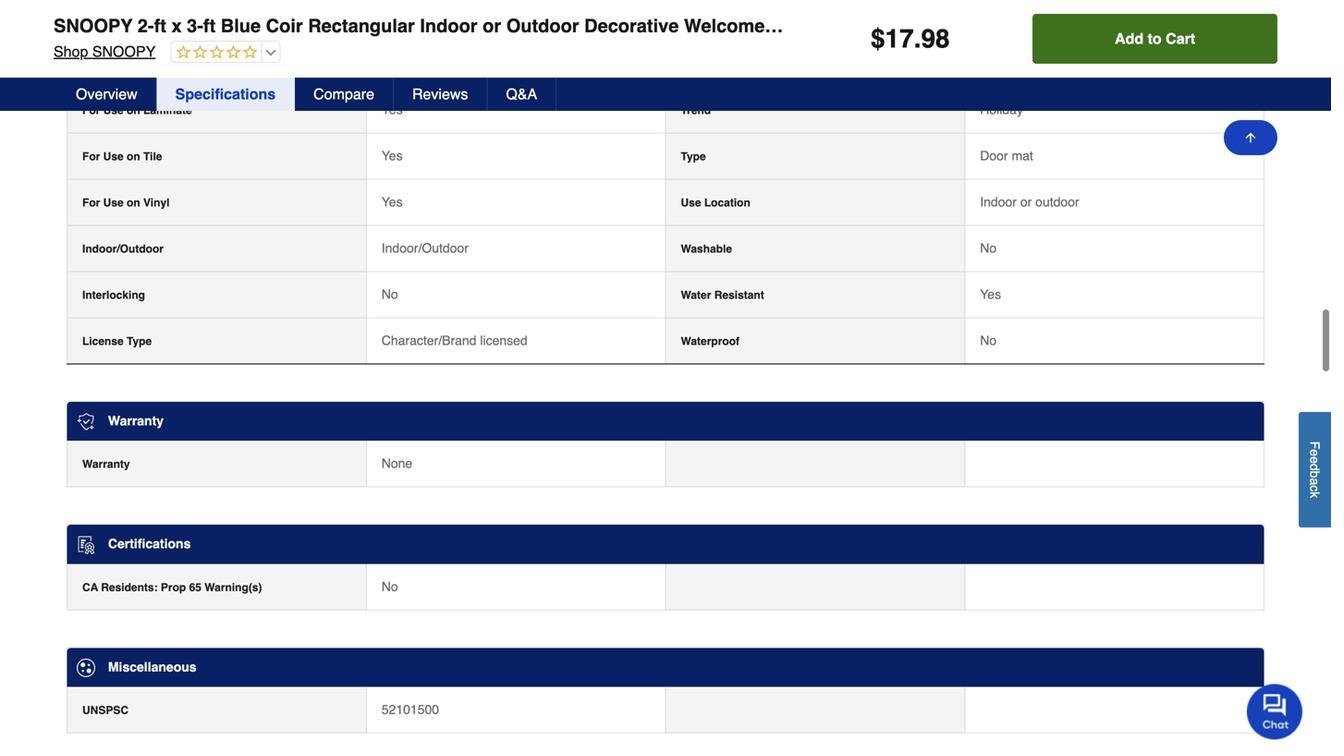 Task type: vqa. For each thing, say whether or not it's contained in the screenshot.
Indoor/Outdoor
yes



Task type: locate. For each thing, give the bounding box(es) containing it.
e
[[1308, 449, 1322, 457], [1308, 457, 1322, 464]]

indoor up reviews
[[420, 15, 478, 37]]

character/brand
[[382, 333, 477, 348]]

mat
[[818, 15, 850, 37]]

98
[[921, 24, 950, 54]]

f e e d b a c k button
[[1299, 412, 1331, 528]]

for down for use on tile
[[82, 196, 100, 209]]

waterproof
[[681, 335, 740, 348]]

for down overview
[[82, 104, 100, 117]]

washable
[[681, 243, 732, 255]]

rectangular
[[308, 15, 415, 37]]

0 vertical spatial welcome
[[684, 15, 765, 37]]

0 vertical spatial indoor
[[420, 15, 478, 37]]

use
[[103, 11, 124, 24], [103, 58, 124, 71], [103, 104, 124, 117], [103, 150, 124, 163], [103, 196, 124, 209], [681, 196, 701, 209]]

type down trend
[[681, 150, 706, 163]]

indoor/outdoor
[[382, 241, 469, 255], [82, 243, 164, 255]]

to
[[1148, 30, 1162, 47]]

tile
[[143, 150, 162, 163]]

yes for door mat
[[382, 148, 403, 163]]

e up the d
[[1308, 449, 1322, 457]]

cart
[[1166, 30, 1195, 47]]

2 ft from the left
[[203, 15, 216, 37]]

e up b
[[1308, 457, 1322, 464]]

0 vertical spatial or
[[483, 15, 501, 37]]

on left carpet
[[127, 11, 140, 24]]

use for indoor or outdoor
[[103, 196, 124, 209]]

on left hardwood
[[127, 58, 140, 71]]

decorative
[[584, 15, 679, 37]]

on left vinyl
[[127, 196, 140, 209]]

1 for from the top
[[82, 11, 100, 24]]

for up the shop snoopy
[[82, 11, 100, 24]]

on for door mat
[[127, 150, 140, 163]]

.
[[914, 24, 921, 54]]

2 for from the top
[[82, 58, 100, 71]]

indoor
[[420, 15, 478, 37], [980, 194, 1017, 209]]

zero stars image
[[171, 44, 257, 61]]

$
[[871, 24, 885, 54]]

3 on from the top
[[127, 104, 140, 117]]

use up overview
[[103, 58, 124, 71]]

on down overview
[[127, 104, 140, 117]]

0 vertical spatial door
[[770, 15, 813, 37]]

0 horizontal spatial ft
[[154, 15, 166, 37]]

use left tile
[[103, 150, 124, 163]]

a
[[1308, 478, 1322, 485]]

0 vertical spatial type
[[681, 150, 706, 163]]

1 vertical spatial type
[[127, 335, 152, 348]]

1 horizontal spatial type
[[681, 150, 706, 163]]

4 for from the top
[[82, 150, 100, 163]]

0 horizontal spatial type
[[127, 335, 152, 348]]

or
[[483, 15, 501, 37], [1020, 194, 1032, 209]]

c
[[1308, 485, 1322, 492]]

1 horizontal spatial indoor
[[980, 194, 1017, 209]]

2 on from the top
[[127, 58, 140, 71]]

0 horizontal spatial indoor/outdoor
[[82, 243, 164, 255]]

1 horizontal spatial indoor/outdoor
[[382, 241, 469, 255]]

door mat
[[980, 148, 1033, 163]]

yes
[[382, 10, 403, 24], [382, 102, 403, 117], [382, 148, 403, 163], [382, 194, 403, 209], [980, 287, 1001, 302]]

laminate
[[143, 104, 192, 117]]

warranty up certifications
[[82, 458, 130, 471]]

on for welcome
[[127, 58, 140, 71]]

1 horizontal spatial or
[[1020, 194, 1032, 209]]

use left vinyl
[[103, 196, 124, 209]]

$ 17 . 98
[[871, 24, 950, 54]]

3-
[[187, 15, 203, 37]]

ft up zero stars image
[[203, 15, 216, 37]]

1 vertical spatial or
[[1020, 194, 1032, 209]]

use down overview
[[103, 104, 124, 117]]

type right the license on the top of page
[[127, 335, 152, 348]]

for use on vinyl
[[82, 196, 170, 209]]

1 vertical spatial door
[[980, 148, 1008, 163]]

outdoor
[[506, 15, 579, 37]]

certifications
[[108, 537, 191, 552]]

x
[[171, 15, 182, 37]]

warranty down license type
[[108, 414, 164, 428]]

1 vertical spatial warranty
[[82, 458, 130, 471]]

use left 2- on the top
[[103, 11, 124, 24]]

1 horizontal spatial ft
[[203, 15, 216, 37]]

mat
[[1012, 148, 1033, 163]]

for use on carpet
[[82, 11, 178, 24]]

for for holiday
[[82, 104, 100, 117]]

welcome up trend
[[684, 15, 765, 37]]

5 for from the top
[[82, 196, 100, 209]]

for use on hardwood
[[82, 58, 198, 71]]

for up overview
[[82, 58, 100, 71]]

type
[[681, 150, 706, 163], [127, 335, 152, 348]]

snoopy down 2- on the top
[[92, 43, 156, 60]]

on left tile
[[127, 150, 140, 163]]

welcome up holiday at the top of page
[[980, 56, 1034, 71]]

warranty
[[108, 414, 164, 428], [82, 458, 130, 471]]

door
[[770, 15, 813, 37], [980, 148, 1008, 163]]

holiday
[[980, 102, 1023, 117]]

ft
[[154, 15, 166, 37], [203, 15, 216, 37]]

0 horizontal spatial or
[[483, 15, 501, 37]]

snoopy
[[54, 15, 133, 37], [92, 43, 156, 60]]

1 ft from the left
[[154, 15, 166, 37]]

welcome
[[684, 15, 765, 37], [980, 56, 1034, 71]]

outdoor
[[1036, 194, 1079, 209]]

reviews
[[412, 86, 468, 103]]

0 horizontal spatial welcome
[[684, 15, 765, 37]]

for up the for use on vinyl
[[82, 150, 100, 163]]

for
[[82, 11, 100, 24], [82, 58, 100, 71], [82, 104, 100, 117], [82, 150, 100, 163], [82, 196, 100, 209]]

ft left x
[[154, 15, 166, 37]]

prop
[[161, 581, 186, 594]]

snoopy up the shop snoopy
[[54, 15, 133, 37]]

k
[[1308, 492, 1322, 498]]

4 on from the top
[[127, 150, 140, 163]]

use for holiday
[[103, 104, 124, 117]]

no
[[980, 241, 997, 255], [382, 287, 398, 302], [980, 333, 997, 348], [382, 580, 398, 594]]

on
[[127, 11, 140, 24], [127, 58, 140, 71], [127, 104, 140, 117], [127, 150, 140, 163], [127, 196, 140, 209]]

65
[[189, 581, 201, 594]]

1 vertical spatial indoor
[[980, 194, 1017, 209]]

17
[[885, 24, 914, 54]]

indoor or outdoor
[[980, 194, 1079, 209]]

license
[[82, 335, 124, 348]]

compare button
[[295, 78, 394, 111]]

3 for from the top
[[82, 104, 100, 117]]

yes for indoor or outdoor
[[382, 194, 403, 209]]

0 vertical spatial warranty
[[108, 414, 164, 428]]

indoor down 'door mat'
[[980, 194, 1017, 209]]

add to cart button
[[1033, 14, 1278, 64]]

overview button
[[57, 78, 157, 111]]

license type
[[82, 335, 152, 348]]

add
[[1115, 30, 1144, 47]]

5 on from the top
[[127, 196, 140, 209]]

resistant
[[714, 289, 764, 302]]

1 vertical spatial welcome
[[980, 56, 1034, 71]]



Task type: describe. For each thing, give the bounding box(es) containing it.
arrow up image
[[1243, 130, 1258, 145]]

for use on laminate
[[82, 104, 192, 117]]

1 on from the top
[[127, 11, 140, 24]]

add to cart
[[1115, 30, 1195, 47]]

for for indoor or outdoor
[[82, 196, 100, 209]]

chat invite button image
[[1247, 684, 1303, 740]]

f e e d b a c k
[[1308, 442, 1322, 498]]

textured
[[681, 11, 727, 24]]

vinyl
[[143, 196, 170, 209]]

specifications
[[175, 86, 276, 103]]

snoopy 2-ft x 3-ft blue coir rectangular indoor or outdoor decorative welcome door mat
[[54, 15, 850, 37]]

1 horizontal spatial welcome
[[980, 56, 1034, 71]]

water resistant
[[681, 289, 764, 302]]

unspsc
[[82, 705, 129, 718]]

0 horizontal spatial door
[[770, 15, 813, 37]]

coir
[[266, 15, 303, 37]]

yes for holiday
[[382, 102, 403, 117]]

none
[[382, 456, 413, 471]]

miscellaneous
[[108, 660, 197, 675]]

overview
[[76, 86, 137, 103]]

specifications button
[[157, 78, 295, 111]]

0 horizontal spatial indoor
[[420, 15, 478, 37]]

1 horizontal spatial door
[[980, 148, 1008, 163]]

water
[[681, 289, 711, 302]]

d
[[1308, 464, 1322, 471]]

ca
[[82, 581, 98, 594]]

on for indoor or outdoor
[[127, 196, 140, 209]]

interlocking
[[82, 289, 145, 302]]

warning(s)
[[205, 581, 262, 594]]

blue
[[221, 15, 261, 37]]

reviews button
[[394, 78, 488, 111]]

licensed
[[480, 333, 528, 348]]

2-
[[138, 15, 154, 37]]

ca residents: prop 65 warning(s)
[[82, 581, 262, 594]]

q&a
[[506, 86, 537, 103]]

residents:
[[101, 581, 158, 594]]

1 vertical spatial snoopy
[[92, 43, 156, 60]]

shop snoopy
[[54, 43, 156, 60]]

use for door mat
[[103, 150, 124, 163]]

shop
[[54, 43, 88, 60]]

52101500
[[382, 703, 439, 718]]

on for holiday
[[127, 104, 140, 117]]

f
[[1308, 442, 1322, 449]]

for for door mat
[[82, 150, 100, 163]]

carpet
[[143, 11, 178, 24]]

b
[[1308, 471, 1322, 478]]

use location
[[681, 196, 751, 209]]

character/brand licensed
[[382, 333, 528, 348]]

for use on tile
[[82, 150, 162, 163]]

1 e from the top
[[1308, 449, 1322, 457]]

trend
[[681, 104, 711, 117]]

for for welcome
[[82, 58, 100, 71]]

q&a button
[[488, 78, 557, 111]]

location
[[704, 196, 751, 209]]

2 e from the top
[[1308, 457, 1322, 464]]

0 vertical spatial snoopy
[[54, 15, 133, 37]]

hardwood
[[143, 58, 198, 71]]

use left location
[[681, 196, 701, 209]]

compare
[[314, 86, 374, 103]]

use for welcome
[[103, 58, 124, 71]]



